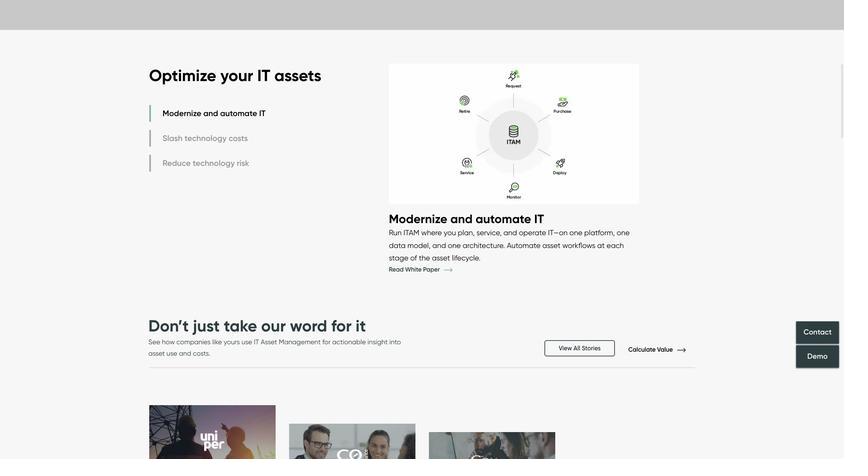 Task type: locate. For each thing, give the bounding box(es) containing it.
1 vertical spatial use
[[167, 350, 177, 358]]

calculate value
[[628, 346, 674, 354]]

where
[[421, 229, 442, 237]]

insight
[[368, 338, 388, 346]]

management
[[279, 338, 321, 346]]

0 vertical spatial use
[[242, 338, 252, 346]]

operate
[[519, 229, 546, 237]]

0 vertical spatial asset
[[542, 241, 561, 250]]

for
[[331, 316, 352, 336], [322, 338, 331, 346]]

1 vertical spatial modernize
[[389, 211, 447, 226]]

for left actionable
[[322, 338, 331, 346]]

your
[[220, 65, 253, 86]]

into
[[389, 338, 401, 346]]

modernize up itam
[[389, 211, 447, 226]]

and up plan,
[[450, 211, 473, 226]]

one
[[570, 229, 582, 237], [617, 229, 630, 237], [448, 241, 461, 250]]

1 vertical spatial automate
[[476, 211, 531, 226]]

asset down see
[[148, 350, 165, 358]]

1 horizontal spatial asset
[[432, 254, 450, 263]]

1 vertical spatial technology
[[193, 158, 235, 168]]

platform,
[[584, 229, 615, 237]]

costs
[[229, 133, 248, 143]]

use down how at the left bottom
[[167, 350, 177, 358]]

word
[[290, 316, 327, 336]]

visibility with software asset management analytics image
[[389, 57, 639, 211]]

slash
[[163, 133, 183, 143]]

1 horizontal spatial for
[[331, 316, 352, 336]]

one up workflows
[[570, 229, 582, 237]]

asset
[[542, 241, 561, 250], [432, 254, 450, 263], [148, 350, 165, 358]]

automate
[[220, 108, 257, 118], [476, 211, 531, 226]]

technology
[[185, 133, 227, 143], [193, 158, 235, 168]]

run
[[389, 229, 402, 237]]

for up actionable
[[331, 316, 352, 336]]

slash technology costs link
[[149, 130, 267, 147]]

modernize for modernize and automate it run itam where you plan, service, and operate it—on one platform, one data model, and one architecture. automate asset workflows at each stage of the asset lifecycle.
[[389, 211, 447, 226]]

1 vertical spatial for
[[322, 338, 331, 346]]

0 horizontal spatial automate
[[220, 108, 257, 118]]

view
[[559, 345, 572, 352]]

lifecycle.
[[452, 254, 481, 263]]

and down companies
[[179, 350, 191, 358]]

assets
[[274, 65, 321, 86]]

use
[[242, 338, 252, 346], [167, 350, 177, 358]]

it inside "modernize and automate it run itam where you plan, service, and operate it—on one platform, one data model, and one architecture. automate asset workflows at each stage of the asset lifecycle."
[[534, 211, 544, 226]]

reduce
[[163, 158, 191, 168]]

0 vertical spatial technology
[[185, 133, 227, 143]]

modernize and automate it link
[[149, 105, 267, 122]]

automate inside "modernize and automate it run itam where you plan, service, and operate it—on one platform, one data model, and one architecture. automate asset workflows at each stage of the asset lifecycle."
[[476, 211, 531, 226]]

don't just take our word for it see how companies like yours use it asset management for actionable insight into asset use and costs.
[[148, 316, 401, 358]]

modernize up "slash"
[[163, 108, 201, 118]]

asset down 'it—on'
[[542, 241, 561, 250]]

modernize
[[163, 108, 201, 118], [389, 211, 447, 226]]

improving software consumption at cox automotive image
[[429, 433, 555, 460]]

1 horizontal spatial use
[[242, 338, 252, 346]]

use right yours
[[242, 338, 252, 346]]

covéa insurance image
[[289, 424, 415, 460]]

it
[[356, 316, 366, 336]]

2 horizontal spatial one
[[617, 229, 630, 237]]

0 vertical spatial for
[[331, 316, 352, 336]]

at
[[597, 241, 605, 250]]

modernize inside "modernize and automate it run itam where you plan, service, and operate it—on one platform, one data model, and one architecture. automate asset workflows at each stage of the asset lifecycle."
[[389, 211, 447, 226]]

technology for reduce
[[193, 158, 235, 168]]

one down you
[[448, 241, 461, 250]]

0 horizontal spatial use
[[167, 350, 177, 358]]

calculate
[[628, 346, 656, 354]]

one up each at right
[[617, 229, 630, 237]]

digital transparency transforms uniper's it operations image
[[149, 406, 275, 460]]

and
[[203, 108, 218, 118], [450, 211, 473, 226], [504, 229, 517, 237], [432, 241, 446, 250], [179, 350, 191, 358]]

0 vertical spatial modernize
[[163, 108, 201, 118]]

technology up "reduce technology risk"
[[185, 133, 227, 143]]

view all stories
[[559, 345, 601, 352]]

of
[[410, 254, 417, 263]]

reduce technology risk link
[[149, 155, 267, 172]]

modernize and automate it
[[163, 108, 266, 118]]

2 vertical spatial asset
[[148, 350, 165, 358]]

2 horizontal spatial asset
[[542, 241, 561, 250]]

1 horizontal spatial modernize
[[389, 211, 447, 226]]

automate up service,
[[476, 211, 531, 226]]

0 horizontal spatial for
[[322, 338, 331, 346]]

costs.
[[193, 350, 210, 358]]

view all stories link
[[545, 341, 615, 357]]

you
[[444, 229, 456, 237]]

slash technology costs
[[163, 133, 248, 143]]

asset inside don't just take our word for it see how companies like yours use it asset management for actionable insight into asset use and costs.
[[148, 350, 165, 358]]

it
[[257, 65, 270, 86], [259, 108, 266, 118], [534, 211, 544, 226], [254, 338, 259, 346]]

white
[[405, 266, 422, 273]]

automate up costs
[[220, 108, 257, 118]]

0 horizontal spatial asset
[[148, 350, 165, 358]]

data
[[389, 241, 406, 250]]

1 horizontal spatial one
[[570, 229, 582, 237]]

architecture.
[[463, 241, 505, 250]]

technology down slash technology costs link
[[193, 158, 235, 168]]

automate for modernize and automate it run itam where you plan, service, and operate it—on one platform, one data model, and one architecture. automate asset workflows at each stage of the asset lifecycle.
[[476, 211, 531, 226]]

0 vertical spatial automate
[[220, 108, 257, 118]]

optimize
[[149, 65, 216, 86]]

0 horizontal spatial modernize
[[163, 108, 201, 118]]

asset up paper
[[432, 254, 450, 263]]

1 horizontal spatial automate
[[476, 211, 531, 226]]



Task type: vqa. For each thing, say whether or not it's contained in the screenshot.
the Packages
no



Task type: describe. For each thing, give the bounding box(es) containing it.
calculate value link
[[628, 346, 696, 354]]

workflows
[[562, 241, 595, 250]]

read white paper
[[389, 266, 441, 273]]

our
[[261, 316, 286, 336]]

automate
[[507, 241, 541, 250]]

it inside don't just take our word for it see how companies like yours use it asset management for actionable insight into asset use and costs.
[[254, 338, 259, 346]]

1 vertical spatial asset
[[432, 254, 450, 263]]

see
[[148, 338, 160, 346]]

companies
[[177, 338, 211, 346]]

take
[[224, 316, 257, 336]]

contact
[[804, 328, 832, 337]]

modernize and automate it run itam where you plan, service, and operate it—on one platform, one data model, and one architecture. automate asset workflows at each stage of the asset lifecycle.
[[389, 211, 630, 263]]

and inside don't just take our word for it see how companies like yours use it asset management for actionable insight into asset use and costs.
[[179, 350, 191, 358]]

and up automate
[[504, 229, 517, 237]]

technology for slash
[[185, 133, 227, 143]]

plan,
[[458, 229, 475, 237]]

don't
[[148, 316, 189, 336]]

optimize your it assets
[[149, 65, 321, 86]]

all
[[574, 345, 580, 352]]

itam
[[404, 229, 419, 237]]

the
[[419, 254, 430, 263]]

service,
[[477, 229, 502, 237]]

model,
[[407, 241, 431, 250]]

demo link
[[796, 346, 839, 368]]

actionable
[[332, 338, 366, 346]]

each
[[607, 241, 624, 250]]

just
[[193, 316, 220, 336]]

paper
[[423, 266, 440, 273]]

read white paper link
[[389, 266, 463, 273]]

asset
[[261, 338, 277, 346]]

it—on
[[548, 229, 568, 237]]

risk
[[237, 158, 249, 168]]

demo
[[808, 352, 828, 361]]

modernize for modernize and automate it
[[163, 108, 201, 118]]

value
[[657, 346, 673, 354]]

and up slash technology costs link
[[203, 108, 218, 118]]

yours
[[224, 338, 240, 346]]

stories
[[582, 345, 601, 352]]

and down where
[[432, 241, 446, 250]]

read
[[389, 266, 404, 273]]

like
[[212, 338, 222, 346]]

automate for modernize and automate it
[[220, 108, 257, 118]]

stage
[[389, 254, 408, 263]]

how
[[162, 338, 175, 346]]

reduce technology risk
[[163, 158, 249, 168]]

contact link
[[796, 322, 839, 344]]

0 horizontal spatial one
[[448, 241, 461, 250]]



